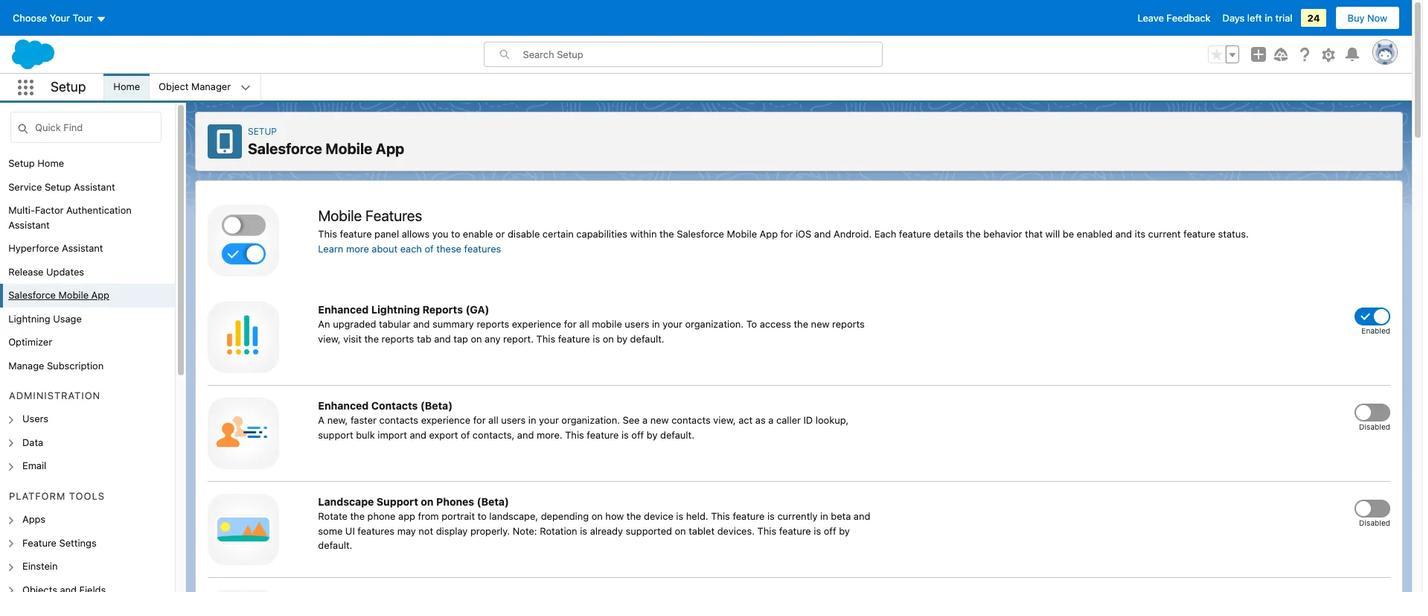 Task type: describe. For each thing, give the bounding box(es) containing it.
apps link
[[22, 512, 46, 527]]

new,
[[327, 414, 348, 426]]

salesforce inside mobile features this feature panel allows you to enable or disable certain capabilities within the salesforce mobile app for ios and android. each feature details the behavior that will be enabled and its current feature status. learn more about each of these features
[[677, 228, 725, 240]]

manager
[[191, 81, 231, 93]]

export
[[429, 429, 458, 441]]

this inside enhanced lightning reports (ga) an upgraded tabular and summary reports experience for all mobile users in your organization. to access the new reports view, visit the reports tab and tap on any report. this feature is on by default.
[[537, 333, 556, 344]]

default. inside enhanced lightning reports (ga) an upgraded tabular and summary reports experience for all mobile users in your organization. to access the new reports view, visit the reports tab and tap on any report. this feature is on by default.
[[631, 333, 665, 344]]

2 a from the left
[[769, 414, 774, 426]]

service
[[8, 181, 42, 193]]

or
[[496, 228, 505, 240]]

is left already
[[580, 525, 588, 537]]

devices.
[[718, 525, 755, 537]]

lightning inside setup tree tree
[[8, 312, 50, 324]]

as
[[756, 414, 766, 426]]

lookup,
[[816, 414, 849, 426]]

1 horizontal spatial home
[[113, 81, 140, 93]]

optimizer
[[8, 336, 52, 348]]

app inside mobile features this feature panel allows you to enable or disable certain capabilities within the salesforce mobile app for ios and android. each feature details the behavior that will be enabled and its current feature status. learn more about each of these features
[[760, 228, 778, 240]]

manage
[[8, 359, 44, 371]]

by inside 'landscape support on phones (beta) rotate the phone app from portrait to landscape, depending on how the device is held. this feature is currently in beta and some ui features may not display properly. note: rotation is already supported on tablet devices. this feature is off by default.'
[[839, 525, 850, 537]]

your inside enhanced contacts (beta) a new, faster contacts experience for all users in your organization. see a new contacts view, act as a caller id lookup, support bulk import and export of contacts, and more. this feature is off by default.
[[539, 414, 559, 426]]

already
[[590, 525, 623, 537]]

any
[[485, 333, 501, 344]]

is inside enhanced lightning reports (ga) an upgraded tabular and summary reports experience for all mobile users in your organization. to access the new reports view, visit the reports tab and tap on any report. this feature is on by default.
[[593, 333, 600, 344]]

ios
[[796, 228, 812, 240]]

visit
[[344, 333, 362, 344]]

(beta) inside 'landscape support on phones (beta) rotate the phone app from portrait to landscape, depending on how the device is held. this feature is currently in beta and some ui features may not display properly. note: rotation is already supported on tablet devices. this feature is off by default.'
[[477, 495, 509, 508]]

app inside 'tree item'
[[91, 289, 109, 301]]

new inside enhanced lightning reports (ga) an upgraded tabular and summary reports experience for all mobile users in your organization. to access the new reports view, visit the reports tab and tap on any report. this feature is on by default.
[[811, 318, 830, 330]]

choose your tour button
[[12, 6, 107, 30]]

object
[[159, 81, 189, 93]]

is down currently
[[814, 525, 822, 537]]

learn more about each of these features link
[[318, 242, 501, 254]]

by inside enhanced lightning reports (ga) an upgraded tabular and summary reports experience for all mobile users in your organization. to access the new reports view, visit the reports tab and tap on any report. this feature is on by default.
[[617, 333, 628, 344]]

disabled for enhanced contacts (beta)
[[1360, 422, 1391, 431]]

contacts,
[[473, 429, 515, 441]]

service setup assistant
[[8, 181, 115, 193]]

manage subscription
[[8, 359, 104, 371]]

all inside enhanced contacts (beta) a new, faster contacts experience for all users in your organization. see a new contacts view, act as a caller id lookup, support bulk import and export of contacts, and more. this feature is off by default.
[[489, 414, 499, 426]]

is left held.
[[676, 510, 684, 522]]

feature
[[22, 537, 57, 548]]

note:
[[513, 525, 537, 537]]

not
[[419, 525, 433, 537]]

data
[[22, 436, 43, 448]]

release
[[8, 265, 44, 277]]

import
[[378, 429, 407, 441]]

(beta) inside enhanced contacts (beta) a new, faster contacts experience for all users in your organization. see a new contacts view, act as a caller id lookup, support bulk import and export of contacts, and more. this feature is off by default.
[[421, 399, 453, 412]]

1 horizontal spatial reports
[[477, 318, 510, 330]]

off inside 'landscape support on phones (beta) rotate the phone app from portrait to landscape, depending on how the device is held. this feature is currently in beta and some ui features may not display properly. note: rotation is already supported on tablet devices. this feature is off by default.'
[[824, 525, 837, 537]]

and left export at the bottom left of page
[[410, 429, 427, 441]]

buy now button
[[1336, 6, 1401, 30]]

on up "from" on the left bottom
[[421, 495, 434, 508]]

in inside enhanced contacts (beta) a new, faster contacts experience for all users in your organization. see a new contacts view, act as a caller id lookup, support bulk import and export of contacts, and more. this feature is off by default.
[[529, 414, 537, 426]]

the up ui
[[350, 510, 365, 522]]

organization. inside enhanced contacts (beta) a new, faster contacts experience for all users in your organization. see a new contacts view, act as a caller id lookup, support bulk import and export of contacts, and more. this feature is off by default.
[[562, 414, 620, 426]]

buy
[[1348, 12, 1365, 24]]

feature right each
[[900, 228, 932, 240]]

usage
[[53, 312, 82, 324]]

hyperforce assistant
[[8, 242, 103, 254]]

experience inside enhanced lightning reports (ga) an upgraded tabular and summary reports experience for all mobile users in your organization. to access the new reports view, visit the reports tab and tap on any report. this feature is on by default.
[[512, 318, 562, 330]]

this right devices.
[[758, 525, 777, 537]]

to inside 'landscape support on phones (beta) rotate the phone app from portrait to landscape, depending on how the device is held. this feature is currently in beta and some ui features may not display properly. note: rotation is already supported on tablet devices. this feature is off by default.'
[[478, 510, 487, 522]]

behavior
[[984, 228, 1023, 240]]

release updates
[[8, 265, 84, 277]]

1 contacts from the left
[[379, 414, 419, 426]]

mobile inside 'tree item'
[[58, 289, 89, 301]]

days
[[1223, 12, 1245, 24]]

the right details
[[967, 228, 981, 240]]

beta
[[831, 510, 851, 522]]

feature settings
[[22, 537, 97, 548]]

landscape
[[318, 495, 374, 508]]

feature left status.
[[1184, 228, 1216, 240]]

now
[[1368, 12, 1388, 24]]

report.
[[503, 333, 534, 344]]

panel
[[375, 228, 399, 240]]

is left currently
[[768, 510, 775, 522]]

feature inside enhanced lightning reports (ga) an upgraded tabular and summary reports experience for all mobile users in your organization. to access the new reports view, visit the reports tab and tap on any report. this feature is on by default.
[[558, 333, 590, 344]]

supported
[[626, 525, 672, 537]]

buy now
[[1348, 12, 1388, 24]]

experience inside enhanced contacts (beta) a new, faster contacts experience for all users in your organization. see a new contacts view, act as a caller id lookup, support bulk import and export of contacts, and more. this feature is off by default.
[[421, 414, 471, 426]]

mobile inside setup salesforce mobile app
[[326, 140, 373, 157]]

users
[[22, 413, 48, 425]]

from
[[418, 510, 439, 522]]

app inside setup salesforce mobile app
[[376, 140, 405, 157]]

email link
[[22, 459, 46, 473]]

status.
[[1219, 228, 1249, 240]]

enhanced for enhanced contacts (beta)
[[318, 399, 369, 412]]

setup link
[[248, 126, 277, 137]]

2 horizontal spatial reports
[[833, 318, 865, 330]]

view, inside enhanced lightning reports (ga) an upgraded tabular and summary reports experience for all mobile users in your organization. to access the new reports view, visit the reports tab and tap on any report. this feature is on by default.
[[318, 333, 341, 344]]

tabular
[[379, 318, 411, 330]]

bulk
[[356, 429, 375, 441]]

salesforce inside 'tree item'
[[8, 289, 56, 301]]

organization. inside enhanced lightning reports (ga) an upgraded tabular and summary reports experience for all mobile users in your organization. to access the new reports view, visit the reports tab and tap on any report. this feature is on by default.
[[686, 318, 744, 330]]

and inside 'landscape support on phones (beta) rotate the phone app from portrait to landscape, depending on how the device is held. this feature is currently in beta and some ui features may not display properly. note: rotation is already supported on tablet devices. this feature is off by default.'
[[854, 510, 871, 522]]

email
[[22, 460, 46, 472]]

lightning usage
[[8, 312, 82, 324]]

mobile
[[592, 318, 622, 330]]

landscape support on phones (beta) rotate the phone app from portrait to landscape, depending on how the device is held. this feature is currently in beta and some ui features may not display properly. note: rotation is already supported on tablet devices. this feature is off by default.
[[318, 495, 871, 551]]

the right visit in the bottom left of the page
[[365, 333, 379, 344]]

2 vertical spatial assistant
[[62, 242, 103, 254]]

some
[[318, 525, 343, 537]]

trial
[[1276, 12, 1293, 24]]

this up devices.
[[711, 510, 730, 522]]

app
[[398, 510, 415, 522]]

object manager link
[[150, 74, 240, 101]]

apps
[[22, 513, 46, 525]]

left
[[1248, 12, 1263, 24]]

reports
[[423, 303, 463, 316]]

multi-factor authentication assistant
[[8, 204, 132, 230]]

choose your tour
[[13, 12, 93, 24]]

phone
[[368, 510, 396, 522]]

display
[[436, 525, 468, 537]]

default. inside 'landscape support on phones (beta) rotate the phone app from portrait to landscape, depending on how the device is held. this feature is currently in beta and some ui features may not display properly. note: rotation is already supported on tablet devices. this feature is off by default.'
[[318, 539, 353, 551]]

that
[[1026, 228, 1043, 240]]

choose
[[13, 12, 47, 24]]

support
[[377, 495, 418, 508]]

release updates link
[[8, 265, 84, 279]]

for inside enhanced contacts (beta) a new, faster contacts experience for all users in your organization. see a new contacts view, act as a caller id lookup, support bulk import and export of contacts, and more. this feature is off by default.
[[473, 414, 486, 426]]

setup for setup salesforce mobile app
[[248, 126, 277, 137]]

tools
[[69, 490, 105, 502]]

and right ios on the right top of page
[[815, 228, 831, 240]]

disabled for landscape support on phones (beta)
[[1360, 518, 1391, 527]]

1 a from the left
[[643, 414, 648, 426]]

users link
[[22, 412, 48, 427]]



Task type: locate. For each thing, give the bounding box(es) containing it.
2 vertical spatial app
[[91, 289, 109, 301]]

properly.
[[471, 525, 510, 537]]

new inside enhanced contacts (beta) a new, faster contacts experience for all users in your organization. see a new contacts view, act as a caller id lookup, support bulk import and export of contacts, and more. this feature is off by default.
[[651, 414, 669, 426]]

1 horizontal spatial experience
[[512, 318, 562, 330]]

current
[[1149, 228, 1182, 240]]

assistant up authentication at top left
[[74, 181, 115, 193]]

2 vertical spatial for
[[473, 414, 486, 426]]

1 horizontal spatial a
[[769, 414, 774, 426]]

0 vertical spatial (beta)
[[421, 399, 453, 412]]

features down enable
[[464, 242, 501, 254]]

0 vertical spatial salesforce
[[248, 140, 322, 157]]

its
[[1135, 228, 1146, 240]]

assistant inside multi-factor authentication assistant
[[8, 219, 50, 230]]

feature settings link
[[22, 536, 97, 550]]

all inside enhanced lightning reports (ga) an upgraded tabular and summary reports experience for all mobile users in your organization. to access the new reports view, visit the reports tab and tap on any report. this feature is on by default.
[[580, 318, 590, 330]]

is inside enhanced contacts (beta) a new, faster contacts experience for all users in your organization. see a new contacts view, act as a caller id lookup, support bulk import and export of contacts, and more. this feature is off by default.
[[622, 429, 629, 441]]

enabled
[[1362, 326, 1391, 335]]

how
[[606, 510, 624, 522]]

app
[[376, 140, 405, 157], [760, 228, 778, 240], [91, 289, 109, 301]]

users up contacts,
[[501, 414, 526, 426]]

for inside enhanced lightning reports (ga) an upgraded tabular and summary reports experience for all mobile users in your organization. to access the new reports view, visit the reports tab and tap on any report. this feature is on by default.
[[564, 318, 577, 330]]

1 vertical spatial view,
[[714, 414, 736, 426]]

0 vertical spatial assistant
[[74, 181, 115, 193]]

the
[[660, 228, 674, 240], [967, 228, 981, 240], [794, 318, 809, 330], [365, 333, 379, 344], [350, 510, 365, 522], [627, 510, 642, 522]]

this up the learn
[[318, 228, 337, 240]]

1 horizontal spatial app
[[376, 140, 405, 157]]

these
[[437, 242, 462, 254]]

tablet
[[689, 525, 715, 537]]

off
[[632, 429, 644, 441], [824, 525, 837, 537]]

0 horizontal spatial contacts
[[379, 414, 419, 426]]

on down mobile
[[603, 333, 614, 344]]

home inside setup tree tree
[[37, 157, 64, 169]]

portrait
[[442, 510, 475, 522]]

salesforce mobile app
[[8, 289, 109, 301]]

1 horizontal spatial view,
[[714, 414, 736, 426]]

to inside mobile features this feature panel allows you to enable or disable certain capabilities within the salesforce mobile app for ios and android. each feature details the behavior that will be enabled and its current feature status. learn more about each of these features
[[451, 228, 460, 240]]

1 vertical spatial salesforce
[[677, 228, 725, 240]]

enhanced inside enhanced contacts (beta) a new, faster contacts experience for all users in your organization. see a new contacts view, act as a caller id lookup, support bulk import and export of contacts, and more. this feature is off by default.
[[318, 399, 369, 412]]

salesforce down release
[[8, 289, 56, 301]]

1 vertical spatial organization.
[[562, 414, 620, 426]]

to up properly.
[[478, 510, 487, 522]]

new right access
[[811, 318, 830, 330]]

home up service setup assistant
[[37, 157, 64, 169]]

1 horizontal spatial off
[[824, 525, 837, 537]]

2 vertical spatial by
[[839, 525, 850, 537]]

disabled
[[1360, 422, 1391, 431], [1360, 518, 1391, 527]]

contacts left act
[[672, 414, 711, 426]]

home left "object"
[[113, 81, 140, 93]]

feature up devices.
[[733, 510, 765, 522]]

act
[[739, 414, 753, 426]]

0 vertical spatial default.
[[631, 333, 665, 344]]

2 disabled from the top
[[1360, 518, 1391, 527]]

your inside enhanced lightning reports (ga) an upgraded tabular and summary reports experience for all mobile users in your organization. to access the new reports view, visit the reports tab and tap on any report. this feature is on by default.
[[663, 318, 683, 330]]

0 vertical spatial by
[[617, 333, 628, 344]]

object manager
[[159, 81, 231, 93]]

group
[[1209, 45, 1240, 63]]

to
[[747, 318, 758, 330]]

salesforce right within
[[677, 228, 725, 240]]

2 vertical spatial salesforce
[[8, 289, 56, 301]]

this
[[318, 228, 337, 240], [537, 333, 556, 344], [565, 429, 584, 441], [711, 510, 730, 522], [758, 525, 777, 537]]

Search Setup text field
[[523, 42, 882, 66]]

certain
[[543, 228, 574, 240]]

0 vertical spatial app
[[376, 140, 405, 157]]

enable
[[463, 228, 493, 240]]

1 vertical spatial your
[[539, 414, 559, 426]]

users right mobile
[[625, 318, 650, 330]]

1 horizontal spatial new
[[811, 318, 830, 330]]

an
[[318, 318, 330, 330]]

on up already
[[592, 510, 603, 522]]

0 vertical spatial new
[[811, 318, 830, 330]]

feature inside enhanced contacts (beta) a new, faster contacts experience for all users in your organization. see a new contacts view, act as a caller id lookup, support bulk import and export of contacts, and more. this feature is off by default.
[[587, 429, 619, 441]]

1 horizontal spatial users
[[625, 318, 650, 330]]

view,
[[318, 333, 341, 344], [714, 414, 736, 426]]

upgraded
[[333, 318, 376, 330]]

0 vertical spatial of
[[425, 242, 434, 254]]

1 horizontal spatial (beta)
[[477, 495, 509, 508]]

1 vertical spatial enhanced
[[318, 399, 369, 412]]

24
[[1308, 12, 1321, 24]]

to
[[451, 228, 460, 240], [478, 510, 487, 522]]

more.
[[537, 429, 563, 441]]

0 horizontal spatial reports
[[382, 333, 414, 344]]

(beta) up export at the bottom left of page
[[421, 399, 453, 412]]

users inside enhanced contacts (beta) a new, faster contacts experience for all users in your organization. see a new contacts view, act as a caller id lookup, support bulk import and export of contacts, and more. this feature is off by default.
[[501, 414, 526, 426]]

0 horizontal spatial all
[[489, 414, 499, 426]]

feature up more
[[340, 228, 372, 240]]

0 horizontal spatial off
[[632, 429, 644, 441]]

organization. left "see"
[[562, 414, 620, 426]]

0 horizontal spatial salesforce
[[8, 289, 56, 301]]

1 vertical spatial users
[[501, 414, 526, 426]]

2 horizontal spatial app
[[760, 228, 778, 240]]

within
[[630, 228, 657, 240]]

lightning
[[371, 303, 420, 316], [8, 312, 50, 324]]

allows
[[402, 228, 430, 240]]

1 horizontal spatial to
[[478, 510, 487, 522]]

1 vertical spatial of
[[461, 429, 470, 441]]

hyperforce
[[8, 242, 59, 254]]

support
[[318, 429, 353, 441]]

platform tools
[[9, 490, 105, 502]]

assistant up the updates
[[62, 242, 103, 254]]

1 vertical spatial features
[[358, 525, 395, 537]]

1 horizontal spatial for
[[564, 318, 577, 330]]

this right more.
[[565, 429, 584, 441]]

the right access
[[794, 318, 809, 330]]

assistant down multi-
[[8, 219, 50, 230]]

on left tablet on the bottom of page
[[675, 525, 686, 537]]

by inside enhanced contacts (beta) a new, faster contacts experience for all users in your organization. see a new contacts view, act as a caller id lookup, support bulk import and export of contacts, and more. this feature is off by default.
[[647, 429, 658, 441]]

0 vertical spatial experience
[[512, 318, 562, 330]]

rotation
[[540, 525, 578, 537]]

on right tap
[[471, 333, 482, 344]]

1 vertical spatial by
[[647, 429, 658, 441]]

and
[[815, 228, 831, 240], [1116, 228, 1133, 240], [413, 318, 430, 330], [434, 333, 451, 344], [410, 429, 427, 441], [517, 429, 534, 441], [854, 510, 871, 522]]

feature right more.
[[587, 429, 619, 441]]

features inside 'landscape support on phones (beta) rotate the phone app from portrait to landscape, depending on how the device is held. this feature is currently in beta and some ui features may not display properly. note: rotation is already supported on tablet devices. this feature is off by default.'
[[358, 525, 395, 537]]

1 vertical spatial home
[[37, 157, 64, 169]]

0 horizontal spatial new
[[651, 414, 669, 426]]

android.
[[834, 228, 872, 240]]

each
[[875, 228, 897, 240]]

details
[[934, 228, 964, 240]]

0 horizontal spatial view,
[[318, 333, 341, 344]]

held.
[[686, 510, 709, 522]]

1 vertical spatial all
[[489, 414, 499, 426]]

1 horizontal spatial all
[[580, 318, 590, 330]]

0 horizontal spatial organization.
[[562, 414, 620, 426]]

for up contacts,
[[473, 414, 486, 426]]

organization. left to
[[686, 318, 744, 330]]

reports up the any at left
[[477, 318, 510, 330]]

view, inside enhanced contacts (beta) a new, faster contacts experience for all users in your organization. see a new contacts view, act as a caller id lookup, support bulk import and export of contacts, and more. this feature is off by default.
[[714, 414, 736, 426]]

0 horizontal spatial lightning
[[8, 312, 50, 324]]

0 horizontal spatial of
[[425, 242, 434, 254]]

0 vertical spatial enhanced
[[318, 303, 369, 316]]

in
[[1265, 12, 1273, 24], [652, 318, 660, 330], [529, 414, 537, 426], [821, 510, 829, 522]]

your right mobile
[[663, 318, 683, 330]]

0 horizontal spatial home
[[37, 157, 64, 169]]

setup home link
[[8, 156, 64, 171]]

lightning up the tabular
[[371, 303, 420, 316]]

default. inside enhanced contacts (beta) a new, faster contacts experience for all users in your organization. see a new contacts view, act as a caller id lookup, support bulk import and export of contacts, and more. this feature is off by default.
[[661, 429, 695, 441]]

off inside enhanced contacts (beta) a new, faster contacts experience for all users in your organization. see a new contacts view, act as a caller id lookup, support bulk import and export of contacts, and more. this feature is off by default.
[[632, 429, 644, 441]]

1 enhanced from the top
[[318, 303, 369, 316]]

see
[[623, 414, 640, 426]]

1 vertical spatial disabled
[[1360, 518, 1391, 527]]

1 horizontal spatial lightning
[[371, 303, 420, 316]]

is down mobile
[[593, 333, 600, 344]]

0 horizontal spatial experience
[[421, 414, 471, 426]]

Quick Find search field
[[10, 112, 162, 143]]

each
[[400, 242, 422, 254]]

of right each at top
[[425, 242, 434, 254]]

of inside mobile features this feature panel allows you to enable or disable certain capabilities within the salesforce mobile app for ios and android. each feature details the behavior that will be enabled and its current feature status. learn more about each of these features
[[425, 242, 434, 254]]

2 vertical spatial default.
[[318, 539, 353, 551]]

rotate
[[318, 510, 348, 522]]

the right how
[[627, 510, 642, 522]]

in inside 'landscape support on phones (beta) rotate the phone app from portrait to landscape, depending on how the device is held. this feature is currently in beta and some ui features may not display properly. note: rotation is already supported on tablet devices. this feature is off by default.'
[[821, 510, 829, 522]]

0 horizontal spatial your
[[539, 414, 559, 426]]

you
[[432, 228, 449, 240]]

a right "see"
[[643, 414, 648, 426]]

0 vertical spatial your
[[663, 318, 683, 330]]

1 horizontal spatial features
[[464, 242, 501, 254]]

this inside enhanced contacts (beta) a new, faster contacts experience for all users in your organization. see a new contacts view, act as a caller id lookup, support bulk import and export of contacts, and more. this feature is off by default.
[[565, 429, 584, 441]]

0 vertical spatial organization.
[[686, 318, 744, 330]]

1 vertical spatial assistant
[[8, 219, 50, 230]]

enhanced up upgraded
[[318, 303, 369, 316]]

enhanced for enhanced lightning reports (ga)
[[318, 303, 369, 316]]

all up contacts,
[[489, 414, 499, 426]]

of inside enhanced contacts (beta) a new, faster contacts experience for all users in your organization. see a new contacts view, act as a caller id lookup, support bulk import and export of contacts, and more. this feature is off by default.
[[461, 429, 470, 441]]

for inside mobile features this feature panel allows you to enable or disable certain capabilities within the salesforce mobile app for ios and android. each feature details the behavior that will be enabled and its current feature status. learn more about each of these features
[[781, 228, 793, 240]]

view, down the an
[[318, 333, 341, 344]]

hyperforce assistant link
[[8, 241, 103, 256]]

feature
[[340, 228, 372, 240], [900, 228, 932, 240], [1184, 228, 1216, 240], [558, 333, 590, 344], [587, 429, 619, 441], [733, 510, 765, 522], [780, 525, 812, 537]]

the right within
[[660, 228, 674, 240]]

of right export at the bottom left of page
[[461, 429, 470, 441]]

0 vertical spatial users
[[625, 318, 650, 330]]

1 horizontal spatial of
[[461, 429, 470, 441]]

faster
[[351, 414, 377, 426]]

in inside enhanced lightning reports (ga) an upgraded tabular and summary reports experience for all mobile users in your organization. to access the new reports view, visit the reports tab and tap on any report. this feature is on by default.
[[652, 318, 660, 330]]

updates
[[46, 265, 84, 277]]

more
[[346, 242, 369, 254]]

0 vertical spatial for
[[781, 228, 793, 240]]

this right report.
[[537, 333, 556, 344]]

new right "see"
[[651, 414, 669, 426]]

0 vertical spatial to
[[451, 228, 460, 240]]

enhanced
[[318, 303, 369, 316], [318, 399, 369, 412]]

1 disabled from the top
[[1360, 422, 1391, 431]]

1 horizontal spatial contacts
[[672, 414, 711, 426]]

a
[[643, 414, 648, 426], [769, 414, 774, 426]]

contacts down contacts
[[379, 414, 419, 426]]

home link
[[105, 74, 149, 101]]

1 horizontal spatial salesforce
[[248, 140, 322, 157]]

(beta) up landscape,
[[477, 495, 509, 508]]

1 vertical spatial to
[[478, 510, 487, 522]]

2 horizontal spatial by
[[839, 525, 850, 537]]

for left ios on the right top of page
[[781, 228, 793, 240]]

1 vertical spatial off
[[824, 525, 837, 537]]

this inside mobile features this feature panel allows you to enable or disable certain capabilities within the salesforce mobile app for ios and android. each feature details the behavior that will be enabled and its current feature status. learn more about each of these features
[[318, 228, 337, 240]]

1 vertical spatial (beta)
[[477, 495, 509, 508]]

experience up report.
[[512, 318, 562, 330]]

and down the summary at the bottom of the page
[[434, 333, 451, 344]]

a right as
[[769, 414, 774, 426]]

salesforce inside setup salesforce mobile app
[[248, 140, 322, 157]]

settings
[[59, 537, 97, 548]]

users inside enhanced lightning reports (ga) an upgraded tabular and summary reports experience for all mobile users in your organization. to access the new reports view, visit the reports tab and tap on any report. this feature is on by default.
[[625, 318, 650, 330]]

2 horizontal spatial for
[[781, 228, 793, 240]]

reports right access
[[833, 318, 865, 330]]

lightning up optimizer
[[8, 312, 50, 324]]

and right beta
[[854, 510, 871, 522]]

0 horizontal spatial for
[[473, 414, 486, 426]]

setup for setup
[[51, 79, 86, 94]]

is down "see"
[[622, 429, 629, 441]]

and left more.
[[517, 429, 534, 441]]

all left mobile
[[580, 318, 590, 330]]

0 horizontal spatial to
[[451, 228, 460, 240]]

0 horizontal spatial features
[[358, 525, 395, 537]]

0 horizontal spatial app
[[91, 289, 109, 301]]

feature right report.
[[558, 333, 590, 344]]

setup salesforce mobile app
[[248, 126, 405, 157]]

setup home
[[8, 157, 64, 169]]

ui
[[345, 525, 355, 537]]

1 vertical spatial new
[[651, 414, 669, 426]]

0 vertical spatial all
[[580, 318, 590, 330]]

currently
[[778, 510, 818, 522]]

0 vertical spatial off
[[632, 429, 644, 441]]

0 horizontal spatial (beta)
[[421, 399, 453, 412]]

data link
[[22, 435, 43, 450]]

your
[[50, 12, 70, 24]]

setup for setup home
[[8, 157, 35, 169]]

and left its
[[1116, 228, 1133, 240]]

0 vertical spatial home
[[113, 81, 140, 93]]

1 horizontal spatial by
[[647, 429, 658, 441]]

feature down currently
[[780, 525, 812, 537]]

1 vertical spatial experience
[[421, 414, 471, 426]]

off down "see"
[[632, 429, 644, 441]]

and up the tab
[[413, 318, 430, 330]]

0 horizontal spatial a
[[643, 414, 648, 426]]

phones
[[436, 495, 475, 508]]

experience up export at the bottom left of page
[[421, 414, 471, 426]]

0 vertical spatial disabled
[[1360, 422, 1391, 431]]

0 horizontal spatial users
[[501, 414, 526, 426]]

enhanced inside enhanced lightning reports (ga) an upgraded tabular and summary reports experience for all mobile users in your organization. to access the new reports view, visit the reports tab and tap on any report. this feature is on by default.
[[318, 303, 369, 316]]

your up more.
[[539, 414, 559, 426]]

factor
[[35, 204, 64, 216]]

caller
[[777, 414, 801, 426]]

1 horizontal spatial your
[[663, 318, 683, 330]]

1 vertical spatial app
[[760, 228, 778, 240]]

setup inside setup salesforce mobile app
[[248, 126, 277, 137]]

2 horizontal spatial salesforce
[[677, 228, 725, 240]]

users
[[625, 318, 650, 330], [501, 414, 526, 426]]

enhanced up "new," on the bottom of the page
[[318, 399, 369, 412]]

features
[[366, 207, 422, 224]]

1 horizontal spatial organization.
[[686, 318, 744, 330]]

view, left act
[[714, 414, 736, 426]]

for left mobile
[[564, 318, 577, 330]]

salesforce down setup link
[[248, 140, 322, 157]]

off down beta
[[824, 525, 837, 537]]

id
[[804, 414, 813, 426]]

authentication
[[66, 204, 132, 216]]

lightning inside enhanced lightning reports (ga) an upgraded tabular and summary reports experience for all mobile users in your organization. to access the new reports view, visit the reports tab and tap on any report. this feature is on by default.
[[371, 303, 420, 316]]

features
[[464, 242, 501, 254], [358, 525, 395, 537]]

setup tree tree
[[0, 152, 175, 592]]

tap
[[454, 333, 468, 344]]

mobile features this feature panel allows you to enable or disable certain capabilities within the salesforce mobile app for ios and android. each feature details the behavior that will be enabled and its current feature status. learn more about each of these features
[[318, 207, 1249, 254]]

features down phone
[[358, 525, 395, 537]]

2 contacts from the left
[[672, 414, 711, 426]]

0 horizontal spatial by
[[617, 333, 628, 344]]

capabilities
[[577, 228, 628, 240]]

0 vertical spatial features
[[464, 242, 501, 254]]

salesforce mobile app tree item
[[0, 284, 175, 307]]

0 vertical spatial view,
[[318, 333, 341, 344]]

1 vertical spatial for
[[564, 318, 577, 330]]

features inside mobile features this feature panel allows you to enable or disable certain capabilities within the salesforce mobile app for ios and android. each feature details the behavior that will be enabled and its current feature status. learn more about each of these features
[[464, 242, 501, 254]]

reports down the tabular
[[382, 333, 414, 344]]

about
[[372, 242, 398, 254]]

disable
[[508, 228, 540, 240]]

enhanced contacts (beta) a new, faster contacts experience for all users in your organization. see a new contacts view, act as a caller id lookup, support bulk import and export of contacts, and more. this feature is off by default.
[[318, 399, 849, 441]]

enhanced lightning reports (ga) an upgraded tabular and summary reports experience for all mobile users in your organization. to access the new reports view, visit the reports tab and tap on any report. this feature is on by default.
[[318, 303, 865, 344]]

2 enhanced from the top
[[318, 399, 369, 412]]

platform
[[9, 490, 66, 502]]

to right you
[[451, 228, 460, 240]]

1 vertical spatial default.
[[661, 429, 695, 441]]



Task type: vqa. For each thing, say whether or not it's contained in the screenshot.
* within list item
no



